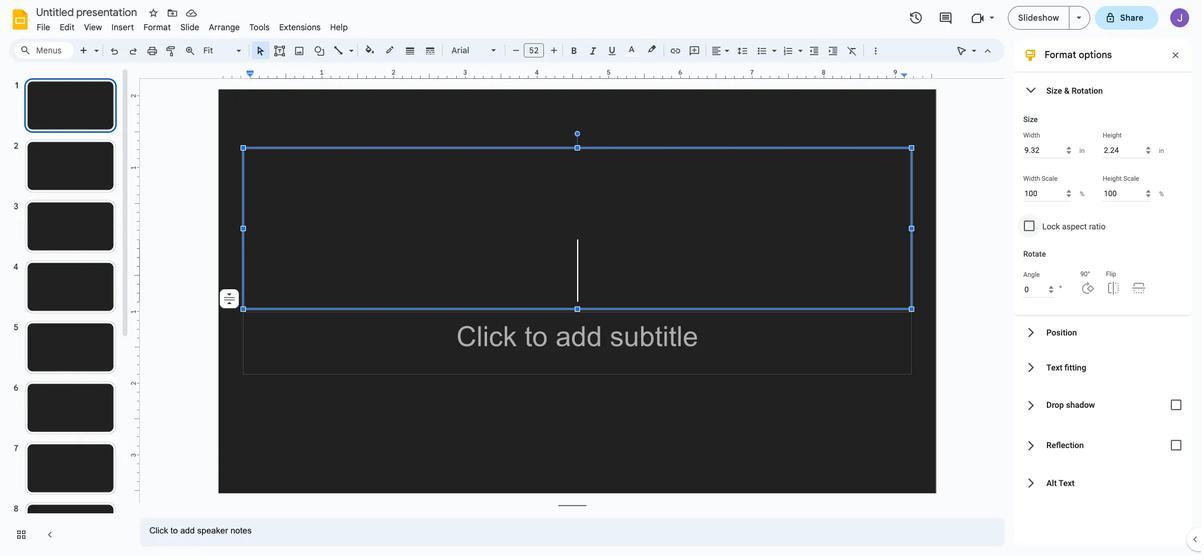 Task type: describe. For each thing, give the bounding box(es) containing it.
fill color: transparent image
[[363, 42, 377, 58]]

toggle shadow image
[[1165, 393, 1189, 417]]

share button
[[1095, 6, 1159, 30]]

alt text tab
[[1014, 465, 1192, 500]]

font list. arial selected. option
[[452, 42, 484, 59]]

format options application
[[0, 0, 1202, 556]]

share
[[1121, 12, 1144, 23]]

aspect
[[1063, 222, 1087, 231]]

text color image
[[625, 42, 638, 56]]

Width Scale, measured in percents. Value must be between 0.9 and 630086 text field
[[1024, 186, 1072, 202]]

tools
[[250, 22, 270, 33]]

size for size & rotation
[[1047, 86, 1063, 95]]

numbered list menu image
[[796, 43, 803, 47]]

position
[[1047, 328, 1077, 337]]

shape image
[[313, 42, 326, 59]]

Width, measured in inches. Value must be between 0.01 and 58712 text field
[[1024, 142, 1072, 158]]

width for width
[[1024, 132, 1041, 139]]

Toggle reflection checkbox
[[1165, 433, 1189, 457]]

select line image
[[346, 43, 354, 47]]

0 vertical spatial text
[[1047, 362, 1063, 372]]

format for format options
[[1045, 49, 1077, 61]]

slideshow button
[[1009, 6, 1070, 30]]

Font size text field
[[525, 43, 544, 58]]

Star checkbox
[[145, 5, 162, 21]]

edit menu item
[[55, 20, 79, 34]]

lock aspect ratio
[[1043, 222, 1106, 231]]

extensions menu item
[[275, 20, 326, 34]]

mode and view toolbar
[[953, 39, 998, 62]]

border dash option
[[424, 42, 437, 59]]

highlight color image
[[646, 42, 659, 56]]

border color: transparent image
[[383, 42, 397, 58]]

height scale
[[1103, 175, 1140, 183]]

scale for width scale
[[1042, 175, 1058, 183]]

°
[[1059, 284, 1063, 294]]

new slide with layout image
[[91, 43, 99, 47]]

Height, measured in inches. Value must be between 0.01 and 58712 text field
[[1103, 142, 1151, 158]]

border weight option
[[403, 42, 417, 59]]

view
[[84, 22, 102, 33]]

arrange menu item
[[204, 20, 245, 34]]

extensions
[[279, 22, 321, 33]]

slide menu item
[[176, 20, 204, 34]]

size & rotation tab
[[1014, 73, 1192, 108]]

alt text
[[1047, 478, 1075, 488]]

rotate
[[1024, 250, 1046, 258]]

ratio
[[1089, 222, 1106, 231]]

help
[[330, 22, 348, 33]]

left margin image
[[219, 69, 254, 78]]

Rename text field
[[32, 5, 144, 19]]

format for format
[[144, 22, 171, 33]]

Toggle shadow checkbox
[[1165, 393, 1189, 417]]

alt
[[1047, 478, 1057, 488]]

right margin image
[[902, 69, 936, 78]]

toggle reflection image
[[1165, 433, 1189, 457]]

help menu item
[[326, 20, 353, 34]]

options
[[1079, 49, 1112, 61]]



Task type: vqa. For each thing, say whether or not it's contained in the screenshot.
explore r element
no



Task type: locate. For each thing, give the bounding box(es) containing it.
format inside menu item
[[144, 22, 171, 33]]

format inside 'section'
[[1045, 49, 1077, 61]]

flip
[[1106, 270, 1117, 278]]

Zoom text field
[[202, 42, 235, 59]]

2 width from the top
[[1024, 175, 1041, 183]]

width
[[1024, 132, 1041, 139], [1024, 175, 1041, 183]]

% for width scale
[[1080, 190, 1085, 198]]

2 scale from the left
[[1124, 175, 1140, 183]]

drop shadow tab
[[1014, 385, 1192, 425]]

2 height from the top
[[1103, 175, 1122, 183]]

width scale
[[1024, 175, 1058, 183]]

text left fitting
[[1047, 362, 1063, 372]]

90°
[[1081, 270, 1091, 278]]

presentation options image
[[1077, 17, 1082, 19]]

Font size field
[[524, 43, 549, 60]]

menu bar banner
[[0, 0, 1202, 556]]

0 horizontal spatial in
[[1080, 147, 1085, 154]]

in right width, measured in inches. value must be between 0.01 and 58712 "text field"
[[1080, 147, 1085, 154]]

live pointer settings image
[[969, 43, 977, 47]]

menu bar inside menu bar banner
[[32, 15, 353, 35]]

0 horizontal spatial size
[[1024, 115, 1038, 124]]

file menu item
[[32, 20, 55, 34]]

in for height
[[1159, 147, 1165, 154]]

size & rotation
[[1047, 86, 1103, 95]]

menu bar
[[32, 15, 353, 35]]

1 width from the top
[[1024, 132, 1041, 139]]

1 height from the top
[[1103, 132, 1122, 139]]

navigation
[[0, 67, 130, 556]]

0 vertical spatial width
[[1024, 132, 1041, 139]]

size up width, measured in inches. value must be between 0.01 and 58712 "text field"
[[1024, 115, 1038, 124]]

1 vertical spatial text
[[1059, 478, 1075, 488]]

text
[[1047, 362, 1063, 372], [1059, 478, 1075, 488]]

edit
[[60, 22, 75, 33]]

arrange
[[209, 22, 240, 33]]

2 % from the left
[[1160, 190, 1164, 198]]

0 horizontal spatial format
[[144, 22, 171, 33]]

size inside tab
[[1047, 86, 1063, 95]]

width up width, measured in inches. value must be between 0.01 and 58712 "text field"
[[1024, 132, 1041, 139]]

scale for height scale
[[1124, 175, 1140, 183]]

scale up width scale, measured in percents. value must be between 0.9 and 630086 "text field"
[[1042, 175, 1058, 183]]

line & paragraph spacing image
[[736, 42, 750, 59]]

&
[[1065, 86, 1070, 95]]

insert menu item
[[107, 20, 139, 34]]

% right height scale, measured in percents. value must be between 0.9 and 2615566 text box
[[1160, 190, 1164, 198]]

1 scale from the left
[[1042, 175, 1058, 183]]

in right "height, measured in inches. value must be between 0.01 and 58712" text field
[[1159, 147, 1165, 154]]

Menus field
[[15, 42, 74, 59]]

format menu item
[[139, 20, 176, 34]]

angle
[[1024, 271, 1040, 279]]

slide
[[180, 22, 199, 33]]

height up height scale, measured in percents. value must be between 0.9 and 2615566 text box
[[1103, 175, 1122, 183]]

scale up height scale, measured in percents. value must be between 0.9 and 2615566 text box
[[1124, 175, 1140, 183]]

scale
[[1042, 175, 1058, 183], [1124, 175, 1140, 183]]

%
[[1080, 190, 1085, 198], [1160, 190, 1164, 198]]

0 vertical spatial size
[[1047, 86, 1063, 95]]

height for height
[[1103, 132, 1122, 139]]

text right alt
[[1059, 478, 1075, 488]]

width for width scale
[[1024, 175, 1041, 183]]

view menu item
[[79, 20, 107, 34]]

bulleted list menu image
[[769, 43, 777, 47]]

format down the star checkbox
[[144, 22, 171, 33]]

1 vertical spatial width
[[1024, 175, 1041, 183]]

0 vertical spatial format
[[144, 22, 171, 33]]

menu bar containing file
[[32, 15, 353, 35]]

height for height scale
[[1103, 175, 1122, 183]]

% for height scale
[[1160, 190, 1164, 198]]

0 horizontal spatial %
[[1080, 190, 1085, 198]]

shrink text on overflow image
[[221, 290, 238, 307]]

size left & at right top
[[1047, 86, 1063, 95]]

file
[[37, 22, 50, 33]]

Height Scale, measured in percents. Value must be between 0.9 and 2615566 text field
[[1103, 186, 1151, 202]]

insert image image
[[293, 42, 306, 59]]

insert
[[112, 22, 134, 33]]

2 in from the left
[[1159, 147, 1165, 154]]

1 horizontal spatial in
[[1159, 147, 1165, 154]]

in for width
[[1080, 147, 1085, 154]]

size for size
[[1024, 115, 1038, 124]]

reflection tab
[[1014, 425, 1192, 465]]

1 horizontal spatial %
[[1160, 190, 1164, 198]]

1 vertical spatial height
[[1103, 175, 1122, 183]]

shadow
[[1067, 400, 1095, 410]]

reflection
[[1047, 440, 1084, 450]]

size
[[1047, 86, 1063, 95], [1024, 115, 1038, 124]]

text fitting tab
[[1014, 350, 1192, 385]]

height up "height, measured in inches. value must be between 0.01 and 58712" text field
[[1103, 132, 1122, 139]]

rotation
[[1072, 86, 1103, 95]]

1 horizontal spatial scale
[[1124, 175, 1140, 183]]

tools menu item
[[245, 20, 275, 34]]

format left options
[[1045, 49, 1077, 61]]

drop shadow
[[1047, 400, 1095, 410]]

fitting
[[1065, 362, 1087, 372]]

option
[[220, 289, 239, 308]]

0 horizontal spatial scale
[[1042, 175, 1058, 183]]

slideshow
[[1019, 12, 1060, 23]]

arial
[[452, 45, 470, 56]]

% up aspect
[[1080, 190, 1085, 198]]

main toolbar
[[74, 0, 896, 337]]

Lock aspect ratio checkbox
[[1024, 221, 1035, 231]]

format options
[[1045, 49, 1112, 61]]

lock
[[1043, 222, 1060, 231]]

1 horizontal spatial format
[[1045, 49, 1077, 61]]

text fitting
[[1047, 362, 1087, 372]]

format
[[144, 22, 171, 33], [1045, 49, 1077, 61]]

1 horizontal spatial size
[[1047, 86, 1063, 95]]

0 vertical spatial height
[[1103, 132, 1122, 139]]

1 in from the left
[[1080, 147, 1085, 154]]

1 % from the left
[[1080, 190, 1085, 198]]

Angle, measured in degrees. Value must be between 0 and 360 text field
[[1024, 282, 1054, 298]]

format options section
[[1014, 39, 1192, 547]]

1 vertical spatial format
[[1045, 49, 1077, 61]]

in
[[1080, 147, 1085, 154], [1159, 147, 1165, 154]]

1 vertical spatial size
[[1024, 115, 1038, 124]]

position tab
[[1014, 315, 1192, 350]]

Zoom field
[[200, 42, 247, 59]]

drop
[[1047, 400, 1064, 410]]

navigation inside "format options" application
[[0, 67, 130, 556]]

height
[[1103, 132, 1122, 139], [1103, 175, 1122, 183]]

width up width scale, measured in percents. value must be between 0.9 and 630086 "text field"
[[1024, 175, 1041, 183]]



